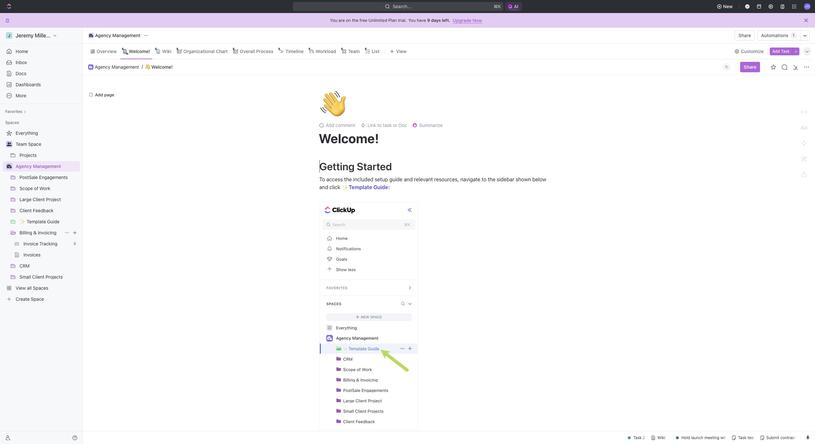 Task type: vqa. For each thing, say whether or not it's contained in the screenshot.
Show closed
no



Task type: describe. For each thing, give the bounding box(es) containing it.
workspace
[[54, 33, 81, 38]]

are
[[339, 18, 345, 23]]

to inside to access the included setup guide and relevant resources, navigate to the sidebar shown below and click
[[482, 177, 487, 182]]

view button
[[388, 44, 409, 59]]

1
[[794, 33, 795, 38]]

inbox
[[16, 60, 27, 65]]

more button
[[3, 91, 80, 101]]

started
[[357, 160, 392, 173]]

user group image
[[7, 142, 12, 146]]

view for view
[[397, 48, 407, 54]]

billing & invoicing link
[[20, 228, 62, 238]]

jm button
[[803, 1, 813, 12]]

jeremy
[[16, 33, 34, 38]]

small client projects link
[[20, 272, 79, 282]]

✨ template guide
[[20, 219, 60, 224]]

add comment
[[326, 122, 356, 128]]

organizational chart
[[184, 48, 228, 54]]

dashboards link
[[3, 79, 80, 90]]

to access the included setup guide and relevant resources, navigate to the sidebar shown below and click
[[320, 177, 548, 190]]

the inside "you are on the free unlimited plan trial. you have 9 days left. upgrade now"
[[352, 18, 359, 23]]

👋 for 👋
[[320, 89, 346, 119]]

✨ for ✨ template guide:
[[342, 185, 349, 191]]

agency management inside tree
[[16, 164, 61, 169]]

✨ template guide:
[[342, 184, 390, 191]]

new
[[724, 4, 734, 9]]

the left the sidebar
[[488, 177, 496, 182]]

work
[[40, 186, 50, 191]]

click
[[330, 184, 341, 190]]

1 vertical spatial projects
[[46, 274, 63, 280]]

home link
[[3, 46, 80, 57]]

invoices link
[[23, 250, 79, 260]]

setup
[[375, 177, 388, 182]]

unlimited
[[369, 18, 388, 23]]

large client project
[[20, 197, 61, 202]]

list link
[[371, 47, 380, 56]]

1 you from the left
[[330, 18, 338, 23]]

the right access
[[345, 177, 352, 182]]

favorites
[[5, 109, 22, 114]]

page
[[104, 92, 114, 97]]

team space
[[16, 141, 41, 147]]

overall process link
[[239, 47, 274, 56]]

new button
[[715, 1, 737, 12]]

1 vertical spatial agency management link
[[95, 64, 139, 70]]

0 vertical spatial agency
[[95, 33, 111, 38]]

guide
[[47, 219, 60, 224]]

shown
[[516, 177, 532, 182]]

crm link
[[20, 261, 79, 271]]

getting
[[320, 160, 355, 173]]

to
[[320, 177, 325, 182]]

engagements
[[39, 175, 68, 180]]

create space link
[[3, 294, 79, 305]]

2 vertical spatial agency management link
[[16, 161, 79, 172]]

included
[[354, 177, 374, 182]]

management inside tree
[[33, 164, 61, 169]]

below
[[533, 177, 547, 182]]

view for view all spaces
[[16, 285, 26, 291]]

client feedback link
[[20, 206, 79, 216]]

tree inside sidebar navigation
[[3, 128, 80, 305]]

timeline
[[286, 48, 304, 54]]

postsale
[[20, 175, 38, 180]]

✨ for ✨ template guide
[[20, 219, 25, 224]]

have
[[417, 18, 427, 23]]

add for add page
[[95, 92, 103, 97]]

share button
[[736, 30, 756, 41]]

home
[[16, 49, 28, 54]]

✨ template guide link
[[20, 217, 79, 227]]

add page
[[95, 92, 114, 97]]

team for team space
[[16, 141, 27, 147]]

business time image
[[7, 164, 12, 168]]

left.
[[442, 18, 451, 23]]

now
[[473, 17, 483, 23]]

customize button
[[733, 47, 766, 56]]

create space
[[16, 296, 44, 302]]

0 vertical spatial agency management link
[[87, 32, 142, 39]]

sidebar navigation
[[0, 28, 84, 444]]

or
[[393, 122, 398, 128]]

space for team space
[[28, 141, 41, 147]]

automations
[[762, 33, 789, 38]]

client for large
[[33, 197, 45, 202]]

crm
[[20, 263, 30, 269]]

template for guide:
[[349, 184, 373, 190]]

jm
[[806, 4, 810, 8]]

plan
[[389, 18, 397, 23]]

you are on the free unlimited plan trial. you have 9 days left. upgrade now
[[330, 17, 483, 23]]

👋 for 👋 welcome!
[[145, 64, 151, 70]]

add for add task
[[773, 49, 781, 54]]

add for add comment
[[326, 122, 335, 128]]

view all spaces link
[[3, 283, 79, 293]]

resources,
[[435, 177, 460, 182]]

invoicing
[[38, 230, 57, 236]]

add task
[[773, 49, 791, 54]]

space for create space
[[31, 296, 44, 302]]

miller's
[[35, 33, 52, 38]]

summarize
[[420, 122, 443, 128]]

getting started
[[320, 160, 392, 173]]

invoice tracking link
[[23, 239, 71, 249]]

to inside link to task or doc "dropdown button"
[[378, 122, 382, 128]]

docs link
[[3, 68, 80, 79]]

👋 button
[[319, 89, 348, 119]]

billing
[[20, 230, 32, 236]]

organizational
[[184, 48, 215, 54]]

feedback
[[33, 208, 54, 213]]



Task type: locate. For each thing, give the bounding box(es) containing it.
timeline link
[[284, 47, 304, 56]]

space down view all spaces link
[[31, 296, 44, 302]]

1 vertical spatial management
[[112, 64, 139, 70]]

1 vertical spatial add
[[95, 92, 103, 97]]

scope of work
[[20, 186, 50, 191]]

wiki link
[[161, 47, 172, 56]]

view inside button
[[397, 48, 407, 54]]

6
[[74, 241, 76, 246]]

1 vertical spatial to
[[482, 177, 487, 182]]

dashboards
[[16, 82, 41, 87]]

spaces
[[5, 120, 19, 125], [33, 285, 48, 291]]

2 vertical spatial agency management
[[16, 164, 61, 169]]

9
[[428, 18, 431, 23]]

comment
[[336, 122, 356, 128]]

0 vertical spatial view
[[397, 48, 407, 54]]

add left comment in the top of the page
[[326, 122, 335, 128]]

1 horizontal spatial you
[[409, 18, 416, 23]]

0 vertical spatial 👋
[[145, 64, 151, 70]]

2 horizontal spatial add
[[773, 49, 781, 54]]

1 vertical spatial template
[[27, 219, 46, 224]]

management up "welcome!" link
[[112, 33, 141, 38]]

1 horizontal spatial add
[[326, 122, 335, 128]]

1 horizontal spatial to
[[482, 177, 487, 182]]

more
[[16, 93, 26, 98]]

2 vertical spatial client
[[32, 274, 44, 280]]

projects down team space
[[20, 152, 37, 158]]

link to task or doc button
[[358, 121, 410, 130]]

tree containing everything
[[3, 128, 80, 305]]

2 you from the left
[[409, 18, 416, 23]]

create
[[16, 296, 30, 302]]

0 vertical spatial spaces
[[5, 120, 19, 125]]

postsale engagements
[[20, 175, 68, 180]]

share inside button
[[739, 33, 752, 38]]

view right list
[[397, 48, 407, 54]]

j
[[8, 33, 10, 38]]

jeremy miller's workspace, , element
[[6, 32, 12, 39]]

agency management down overview
[[95, 64, 139, 70]]

agency down overview link
[[95, 64, 111, 70]]

to right navigate
[[482, 177, 487, 182]]

agency management link down overview
[[95, 64, 139, 70]]

process
[[256, 48, 274, 54]]

1 vertical spatial ✨
[[20, 219, 25, 224]]

✨ right click
[[342, 185, 349, 191]]

projects link
[[20, 150, 79, 161]]

agency up overview
[[95, 33, 111, 38]]

0 horizontal spatial ✨
[[20, 219, 25, 224]]

👋 inside 👋 welcome!
[[145, 64, 151, 70]]

you
[[330, 18, 338, 23], [409, 18, 416, 23]]

0 vertical spatial space
[[28, 141, 41, 147]]

management
[[112, 33, 141, 38], [112, 64, 139, 70], [33, 164, 61, 169]]

doc
[[399, 122, 407, 128]]

overview
[[97, 48, 117, 54]]

free
[[360, 18, 368, 23]]

1 vertical spatial welcome!
[[152, 64, 173, 70]]

2 horizontal spatial welcome!
[[319, 131, 379, 146]]

0 vertical spatial share
[[739, 33, 752, 38]]

view left all
[[16, 285, 26, 291]]

client down large
[[20, 208, 32, 213]]

management down "welcome!" link
[[112, 64, 139, 70]]

access
[[327, 177, 343, 182]]

agency inside sidebar navigation
[[16, 164, 32, 169]]

2 vertical spatial management
[[33, 164, 61, 169]]

scope
[[20, 186, 33, 191]]

space down everything link
[[28, 141, 41, 147]]

1 vertical spatial team
[[16, 141, 27, 147]]

view button
[[388, 47, 409, 56]]

spaces down favorites
[[5, 120, 19, 125]]

👋 up add comment
[[320, 89, 346, 119]]

0 horizontal spatial view
[[16, 285, 26, 291]]

2 vertical spatial add
[[326, 122, 335, 128]]

of
[[34, 186, 38, 191]]

team for team
[[348, 48, 360, 54]]

small client projects
[[20, 274, 63, 280]]

and down to
[[320, 184, 329, 190]]

client
[[33, 197, 45, 202], [20, 208, 32, 213], [32, 274, 44, 280]]

0 vertical spatial welcome!
[[129, 48, 150, 54]]

0 vertical spatial client
[[33, 197, 45, 202]]

welcome! down comment in the top of the page
[[319, 131, 379, 146]]

ai button
[[505, 2, 523, 11]]

relevant
[[415, 177, 433, 182]]

0 horizontal spatial and
[[320, 184, 329, 190]]

✨ inside sidebar navigation
[[20, 219, 25, 224]]

👋 down "welcome!" link
[[145, 64, 151, 70]]

guide:
[[374, 184, 390, 190]]

wiki
[[162, 48, 172, 54]]

0 horizontal spatial welcome!
[[129, 48, 150, 54]]

spaces down small client projects
[[33, 285, 48, 291]]

projects down crm "link"
[[46, 274, 63, 280]]

0 horizontal spatial projects
[[20, 152, 37, 158]]

welcome! down wiki link
[[152, 64, 173, 70]]

navigate
[[461, 177, 481, 182]]

0 vertical spatial management
[[112, 33, 141, 38]]

1 horizontal spatial 👋
[[320, 89, 346, 119]]

✨ inside ✨ template guide:
[[342, 185, 349, 191]]

workload
[[316, 48, 336, 54]]

client for small
[[32, 274, 44, 280]]

0 vertical spatial to
[[378, 122, 382, 128]]

template inside ✨ template guide:
[[349, 184, 373, 190]]

on
[[346, 18, 351, 23]]

guide
[[390, 177, 403, 182]]

and
[[404, 177, 413, 182], [320, 184, 329, 190]]

2 vertical spatial welcome!
[[319, 131, 379, 146]]

1 horizontal spatial spaces
[[33, 285, 48, 291]]

0 vertical spatial and
[[404, 177, 413, 182]]

upgrade
[[453, 17, 472, 23]]

team link
[[347, 47, 360, 56]]

1 vertical spatial and
[[320, 184, 329, 190]]

share up customize button
[[739, 33, 752, 38]]

business time image
[[89, 34, 93, 37], [89, 66, 93, 68]]

1 vertical spatial business time image
[[89, 66, 93, 68]]

dropdown menu image
[[722, 62, 733, 72]]

task
[[383, 122, 392, 128]]

and right guide
[[404, 177, 413, 182]]

add inside add task button
[[773, 49, 781, 54]]

the right the on at the left top
[[352, 18, 359, 23]]

management down projects link
[[33, 164, 61, 169]]

template down included
[[349, 184, 373, 190]]

1 vertical spatial view
[[16, 285, 26, 291]]

share down customize button
[[745, 64, 757, 70]]

1 vertical spatial agency
[[95, 64, 111, 70]]

you left are on the top left
[[330, 18, 338, 23]]

1 horizontal spatial team
[[348, 48, 360, 54]]

0 vertical spatial business time image
[[89, 34, 93, 37]]

1 horizontal spatial view
[[397, 48, 407, 54]]

1 vertical spatial spaces
[[33, 285, 48, 291]]

space
[[28, 141, 41, 147], [31, 296, 44, 302]]

1 horizontal spatial welcome!
[[152, 64, 173, 70]]

workload link
[[315, 47, 336, 56]]

1 vertical spatial share
[[745, 64, 757, 70]]

0 horizontal spatial 👋
[[145, 64, 151, 70]]

add task button
[[771, 47, 793, 55]]

to right the link at the left
[[378, 122, 382, 128]]

0 vertical spatial agency management
[[95, 33, 141, 38]]

0 horizontal spatial team
[[16, 141, 27, 147]]

0 vertical spatial ✨
[[342, 185, 349, 191]]

&
[[33, 230, 37, 236]]

1 horizontal spatial ✨
[[342, 185, 349, 191]]

the
[[352, 18, 359, 23], [345, 177, 352, 182], [488, 177, 496, 182]]

client up view all spaces link
[[32, 274, 44, 280]]

chart
[[216, 48, 228, 54]]

0 vertical spatial add
[[773, 49, 781, 54]]

overall process
[[240, 48, 274, 54]]

agency management
[[95, 33, 141, 38], [95, 64, 139, 70], [16, 164, 61, 169]]

invoice
[[23, 241, 38, 247]]

template for guide
[[27, 219, 46, 224]]

0 horizontal spatial spaces
[[5, 120, 19, 125]]

template inside tree
[[27, 219, 46, 224]]

inbox link
[[3, 57, 80, 68]]

you left have
[[409, 18, 416, 23]]

everything link
[[3, 128, 79, 138]]

1 vertical spatial client
[[20, 208, 32, 213]]

team right user group icon
[[16, 141, 27, 147]]

view all spaces
[[16, 285, 48, 291]]

add left task
[[773, 49, 781, 54]]

1 vertical spatial agency management
[[95, 64, 139, 70]]

tracking
[[39, 241, 58, 247]]

summarize button
[[410, 121, 446, 130]]

✨ up billing
[[20, 219, 25, 224]]

welcome! link
[[128, 47, 150, 56]]

1 horizontal spatial template
[[349, 184, 373, 190]]

trial.
[[398, 18, 407, 23]]

agency management up postsale engagements
[[16, 164, 61, 169]]

to
[[378, 122, 382, 128], [482, 177, 487, 182]]

invoice tracking
[[23, 241, 58, 247]]

1 vertical spatial 👋
[[320, 89, 346, 119]]

add left page
[[95, 92, 103, 97]]

business time image inside agency management link
[[89, 34, 93, 37]]

0 vertical spatial projects
[[20, 152, 37, 158]]

view inside tree
[[16, 285, 26, 291]]

welcome! up 👋 welcome!
[[129, 48, 150, 54]]

1 horizontal spatial projects
[[46, 274, 63, 280]]

0 vertical spatial team
[[348, 48, 360, 54]]

0 horizontal spatial add
[[95, 92, 103, 97]]

sidebar
[[497, 177, 515, 182]]

1 horizontal spatial and
[[404, 177, 413, 182]]

client up client feedback
[[33, 197, 45, 202]]

0 vertical spatial template
[[349, 184, 373, 190]]

agency management link down projects link
[[16, 161, 79, 172]]

scope of work link
[[20, 183, 79, 194]]

agency up postsale
[[16, 164, 32, 169]]

upgrade now link
[[453, 17, 483, 23]]

1 vertical spatial space
[[31, 296, 44, 302]]

team left the 'list' link
[[348, 48, 360, 54]]

agency management link up overview
[[87, 32, 142, 39]]

0 horizontal spatial to
[[378, 122, 382, 128]]

2 vertical spatial agency
[[16, 164, 32, 169]]

0 horizontal spatial template
[[27, 219, 46, 224]]

everything
[[16, 130, 38, 136]]

tree
[[3, 128, 80, 305]]

👋 welcome!
[[145, 64, 173, 70]]

agency management up overview
[[95, 33, 141, 38]]

team inside sidebar navigation
[[16, 141, 27, 147]]

template down client feedback
[[27, 219, 46, 224]]

postsale engagements link
[[20, 172, 79, 183]]

0 horizontal spatial you
[[330, 18, 338, 23]]

list
[[372, 48, 380, 54]]



